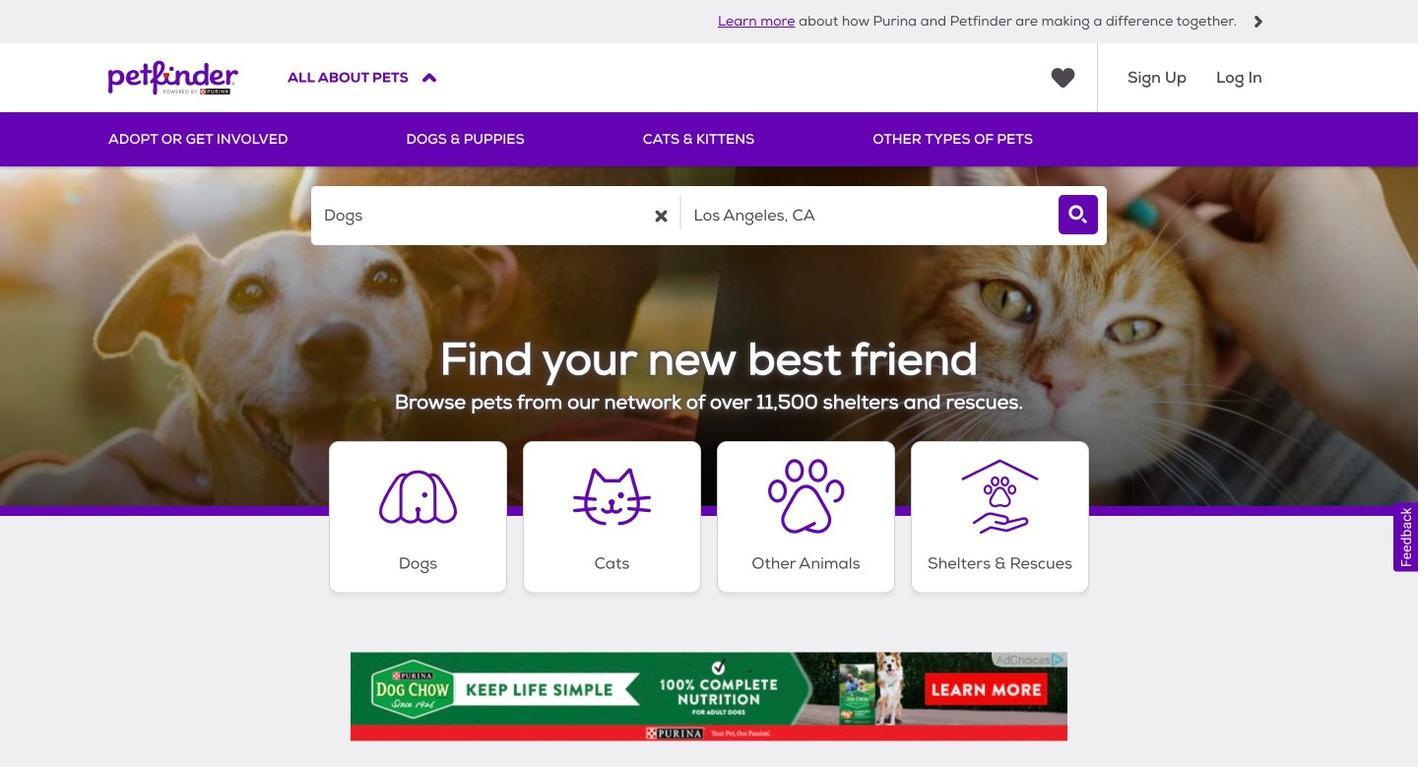 Task type: vqa. For each thing, say whether or not it's contained in the screenshot.
Search Terrier, Kitten, etc. Text Box at the left
yes



Task type: locate. For each thing, give the bounding box(es) containing it.
advertisement element
[[351, 652, 1067, 741]]

9c2b2 image
[[1253, 16, 1264, 28]]

Enter City, State, or ZIP text field
[[681, 186, 1050, 245]]



Task type: describe. For each thing, give the bounding box(es) containing it.
primary element
[[108, 112, 1310, 166]]

petfinder logo image
[[108, 43, 238, 112]]

Search Terrier, Kitten, etc. text field
[[311, 186, 680, 245]]



